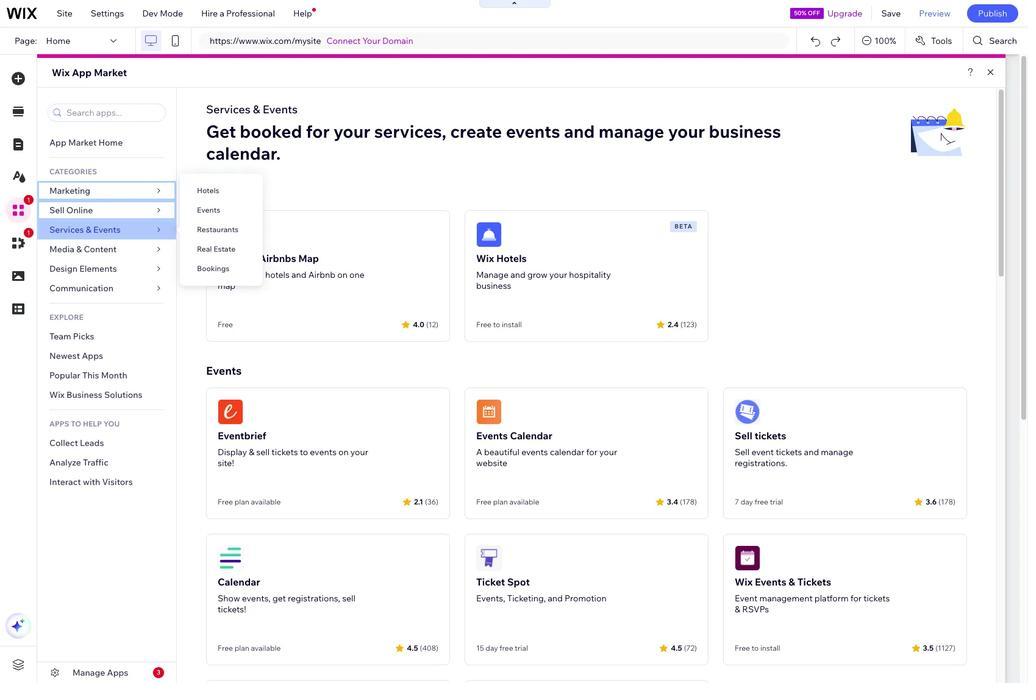 Task type: locate. For each thing, give the bounding box(es) containing it.
1 button
[[5, 195, 34, 223], [5, 228, 34, 256]]

& up booked
[[253, 103, 260, 117]]

1 4.5 from the left
[[407, 644, 418, 653]]

your
[[363, 35, 381, 46]]

free for wix events & tickets
[[735, 644, 750, 653]]

0 vertical spatial 1 button
[[5, 195, 34, 223]]

calendar up beautiful
[[510, 430, 553, 442]]

free
[[755, 498, 769, 507], [500, 644, 514, 653]]

0 horizontal spatial free
[[500, 644, 514, 653]]

ticket
[[477, 577, 505, 589]]

15
[[477, 644, 484, 653]]

0 vertical spatial install
[[502, 320, 522, 329]]

0 horizontal spatial home
[[46, 35, 70, 46]]

apps for newest apps
[[82, 351, 103, 362]]

calendar
[[550, 447, 585, 458]]

0 horizontal spatial sell
[[256, 447, 270, 458]]

your inside events calendar a beautiful events calendar for your website
[[600, 447, 618, 458]]

0 horizontal spatial manage
[[599, 121, 665, 142]]

services & events
[[49, 225, 121, 236]]

free plan available
[[218, 498, 281, 507], [477, 498, 540, 507], [218, 644, 281, 653]]

spot
[[508, 577, 530, 589]]

hotels inside wix hotels manage and grow your hospitality business
[[497, 253, 527, 265]]

hotels & airbnbs map logo image
[[218, 222, 243, 248]]

free
[[218, 320, 233, 329], [477, 320, 492, 329], [218, 498, 233, 507], [477, 498, 492, 507], [218, 644, 233, 653], [735, 644, 750, 653]]

newest apps
[[49, 351, 103, 362]]

sell inside sell online link
[[49, 205, 64, 216]]

2 vertical spatial for
[[851, 594, 862, 605]]

1 horizontal spatial manage
[[477, 270, 509, 281]]

1 horizontal spatial free to install
[[735, 644, 781, 653]]

trial
[[770, 498, 784, 507], [515, 644, 528, 653]]

design elements
[[49, 264, 117, 275]]

1 horizontal spatial manage
[[821, 447, 854, 458]]

0 horizontal spatial calendar
[[218, 577, 260, 589]]

1 horizontal spatial day
[[741, 498, 754, 507]]

you
[[104, 420, 120, 429]]

2 4.5 from the left
[[671, 644, 683, 653]]

0 vertical spatial business
[[709, 121, 782, 142]]

0 vertical spatial manage
[[477, 270, 509, 281]]

& inside services & events get booked for your services, create events and manage your business calendar.
[[253, 103, 260, 117]]

1 horizontal spatial free
[[755, 498, 769, 507]]

manage
[[599, 121, 665, 142], [821, 447, 854, 458]]

0 horizontal spatial (178)
[[680, 498, 697, 507]]

15 day free trial
[[477, 644, 528, 653]]

plan down display
[[235, 498, 249, 507]]

1 vertical spatial 1 button
[[5, 228, 34, 256]]

0 horizontal spatial free to install
[[477, 320, 522, 329]]

free for tickets
[[755, 498, 769, 507]]

free plan available for calendar
[[477, 498, 540, 507]]

7
[[735, 498, 740, 507]]

free plan available for display
[[218, 498, 281, 507]]

0 vertical spatial 1
[[27, 196, 31, 204]]

wix down wix hotels logo
[[477, 253, 494, 265]]

events up restaurants
[[197, 206, 220, 215]]

& down eventbrief
[[249, 447, 255, 458]]

app market home
[[49, 137, 123, 148]]

and inside wix hotels manage and grow your hospitality business
[[511, 270, 526, 281]]

1 vertical spatial for
[[587, 447, 598, 458]]

trial for ticket spot
[[515, 644, 528, 653]]

this
[[82, 370, 99, 381]]

0 horizontal spatial for
[[306, 121, 330, 142]]

0 horizontal spatial apps
[[82, 351, 103, 362]]

available down eventbrief display & sell tickets to events on your site!
[[251, 498, 281, 507]]

1 horizontal spatial to
[[493, 320, 500, 329]]

install for manage
[[502, 320, 522, 329]]

bookings link
[[180, 259, 263, 279]]

market up the "categories"
[[68, 137, 97, 148]]

0 horizontal spatial day
[[486, 644, 498, 653]]

hotels
[[197, 186, 219, 195], [206, 187, 240, 201], [218, 253, 248, 265], [497, 253, 527, 265]]

tickets right event
[[776, 447, 803, 458]]

0 horizontal spatial 4.5
[[407, 644, 418, 653]]

free right (12)
[[477, 320, 492, 329]]

to inside eventbrief display & sell tickets to events on your site!
[[300, 447, 308, 458]]

event
[[735, 594, 758, 605]]

2 horizontal spatial to
[[752, 644, 759, 653]]

1 vertical spatial apps
[[107, 668, 128, 679]]

search button
[[964, 27, 1029, 54]]

1 button left media
[[5, 228, 34, 256]]

1 vertical spatial day
[[486, 644, 498, 653]]

2.1
[[414, 498, 423, 507]]

0 vertical spatial day
[[741, 498, 754, 507]]

available for calendar
[[510, 498, 540, 507]]

3.4
[[667, 498, 679, 507]]

sell tickets sell event tickets and manage registrations.
[[735, 430, 854, 469]]

interact with visitors
[[49, 477, 133, 488]]

0 vertical spatial free to install
[[477, 320, 522, 329]]

1 horizontal spatial calendar
[[510, 430, 553, 442]]

events up booked
[[263, 103, 298, 117]]

0 vertical spatial app
[[72, 67, 92, 79]]

2 1 from the top
[[27, 229, 31, 237]]

free down website
[[477, 498, 492, 507]]

tickets right display
[[272, 447, 298, 458]]

free for wix hotels
[[477, 320, 492, 329]]

4.5 left (72)
[[671, 644, 683, 653]]

0 horizontal spatial trial
[[515, 644, 528, 653]]

wix inside wix hotels manage and grow your hospitality business
[[477, 253, 494, 265]]

wix down popular
[[49, 390, 65, 401]]

plan down website
[[493, 498, 508, 507]]

apps left "3"
[[107, 668, 128, 679]]

1 left 'marketing'
[[27, 196, 31, 204]]

0 vertical spatial services
[[206, 103, 251, 117]]

trial right 15 at the left of the page
[[515, 644, 528, 653]]

events up beautiful
[[477, 430, 508, 442]]

https://www.wix.com/mysite
[[210, 35, 321, 46]]

0 horizontal spatial install
[[502, 320, 522, 329]]

hotels
[[265, 270, 290, 281]]

1
[[27, 196, 31, 204], [27, 229, 31, 237]]

1 vertical spatial on
[[339, 447, 349, 458]]

sell left event
[[735, 447, 750, 458]]

wix app market
[[52, 67, 127, 79]]

1 vertical spatial install
[[761, 644, 781, 653]]

to for wix hotels
[[493, 320, 500, 329]]

0 vertical spatial manage
[[599, 121, 665, 142]]

(178) right 3.6
[[939, 498, 956, 507]]

4.5 left "(408)"
[[407, 644, 418, 653]]

1 horizontal spatial (178)
[[939, 498, 956, 507]]

0 vertical spatial sell
[[256, 447, 270, 458]]

1 horizontal spatial services
[[206, 103, 251, 117]]

sell tickets logo image
[[735, 400, 761, 425]]

& inside hotels & airbnbs map easily show hotels and airbnb on one map
[[250, 253, 257, 265]]

0 horizontal spatial app
[[49, 137, 66, 148]]

media & content
[[49, 244, 117, 255]]

for right booked
[[306, 121, 330, 142]]

1 vertical spatial 1
[[27, 229, 31, 237]]

1 horizontal spatial install
[[761, 644, 781, 653]]

free down the tickets!
[[218, 644, 233, 653]]

1 vertical spatial manage
[[821, 447, 854, 458]]

sell down sell tickets logo
[[735, 430, 753, 442]]

1 vertical spatial free
[[500, 644, 514, 653]]

site
[[57, 8, 72, 19]]

1 vertical spatial trial
[[515, 644, 528, 653]]

wix events & tickets logo image
[[735, 546, 761, 572]]

hotels down wix hotels logo
[[497, 253, 527, 265]]

0 horizontal spatial business
[[477, 281, 512, 292]]

(36)
[[425, 498, 439, 507]]

apps up this
[[82, 351, 103, 362]]

home down search apps... field
[[99, 137, 123, 148]]

estate
[[214, 245, 236, 254]]

0 vertical spatial on
[[338, 270, 348, 281]]

manage inside "sell tickets sell event tickets and manage registrations."
[[821, 447, 854, 458]]

trial for sell tickets
[[770, 498, 784, 507]]

sell left online at the top left of page
[[49, 205, 64, 216]]

services & events link
[[37, 220, 176, 240]]

2 vertical spatial to
[[752, 644, 759, 653]]

calendar show events, get registrations, sell tickets!
[[218, 577, 356, 616]]

1 horizontal spatial apps
[[107, 668, 128, 679]]

wix inside wix events & tickets event management platform for tickets & rsvps
[[735, 577, 753, 589]]

hotels up easily
[[218, 253, 248, 265]]

wix
[[52, 67, 70, 79], [477, 253, 494, 265], [49, 390, 65, 401], [735, 577, 753, 589]]

app up the "categories"
[[49, 137, 66, 148]]

media & content link
[[37, 240, 176, 259]]

services down sell online
[[49, 225, 84, 236]]

0 vertical spatial apps
[[82, 351, 103, 362]]

0 vertical spatial free
[[755, 498, 769, 507]]

& up media & content
[[86, 225, 91, 236]]

1 horizontal spatial sell
[[342, 594, 356, 605]]

trial right the '7'
[[770, 498, 784, 507]]

registrations.
[[735, 458, 788, 469]]

off
[[808, 9, 820, 17]]

1 vertical spatial free to install
[[735, 644, 781, 653]]

free for calendar
[[218, 644, 233, 653]]

professional
[[226, 8, 275, 19]]

2.4 (123)
[[668, 320, 697, 329]]

and inside "sell tickets sell event tickets and manage registrations."
[[805, 447, 820, 458]]

1 vertical spatial sell
[[735, 430, 753, 442]]

wix for wix hotels manage and grow your hospitality business
[[477, 253, 494, 265]]

(178) for sell tickets
[[939, 498, 956, 507]]

4.5 for ticket spot
[[671, 644, 683, 653]]

1 vertical spatial calendar
[[218, 577, 260, 589]]

calendar
[[510, 430, 553, 442], [218, 577, 260, 589]]

2 horizontal spatial for
[[851, 594, 862, 605]]

on inside eventbrief display & sell tickets to events on your site!
[[339, 447, 349, 458]]

0 vertical spatial sell
[[49, 205, 64, 216]]

0 vertical spatial trial
[[770, 498, 784, 507]]

interact
[[49, 477, 81, 488]]

free plan available down the tickets!
[[218, 644, 281, 653]]

publish button
[[968, 4, 1019, 23]]

day right 15 at the left of the page
[[486, 644, 498, 653]]

(178) right 3.4
[[680, 498, 697, 507]]

1 vertical spatial market
[[68, 137, 97, 148]]

1 vertical spatial home
[[99, 137, 123, 148]]

free right 15 at the left of the page
[[500, 644, 514, 653]]

market up search apps... field
[[94, 67, 127, 79]]

events up management
[[755, 577, 787, 589]]

1 horizontal spatial business
[[709, 121, 782, 142]]

business inside wix hotels manage and grow your hospitality business
[[477, 281, 512, 292]]

1 1 from the top
[[27, 196, 31, 204]]

show
[[243, 270, 264, 281]]

and inside hotels & airbnbs map easily show hotels and airbnb on one map
[[292, 270, 307, 281]]

(1127)
[[936, 644, 956, 653]]

elements
[[79, 264, 117, 275]]

free down map
[[218, 320, 233, 329]]

& inside eventbrief display & sell tickets to events on your site!
[[249, 447, 255, 458]]

1 horizontal spatial trial
[[770, 498, 784, 507]]

available for display
[[251, 498, 281, 507]]

available
[[251, 498, 281, 507], [510, 498, 540, 507], [251, 644, 281, 653]]

1 horizontal spatial for
[[587, 447, 598, 458]]

1 vertical spatial to
[[300, 447, 308, 458]]

7 day free trial
[[735, 498, 784, 507]]

(123)
[[681, 320, 697, 329]]

visitors
[[102, 477, 133, 488]]

calendar up show
[[218, 577, 260, 589]]

sell
[[256, 447, 270, 458], [342, 594, 356, 605]]

free plan available down site! at the left of the page
[[218, 498, 281, 507]]

tickets
[[798, 577, 832, 589]]

easily
[[218, 270, 241, 281]]

1 vertical spatial manage
[[73, 668, 105, 679]]

1 (178) from the left
[[680, 498, 697, 507]]

0 horizontal spatial to
[[300, 447, 308, 458]]

market
[[94, 67, 127, 79], [68, 137, 97, 148]]

sell down eventbrief
[[256, 447, 270, 458]]

events link
[[180, 201, 263, 220]]

for right calendar
[[587, 447, 598, 458]]

for right the platform
[[851, 594, 862, 605]]

marketing link
[[37, 181, 176, 201]]

1 vertical spatial business
[[477, 281, 512, 292]]

tickets right the platform
[[864, 594, 891, 605]]

0 horizontal spatial services
[[49, 225, 84, 236]]

1 1 button from the top
[[5, 195, 34, 223]]

hotels link
[[180, 181, 263, 201]]

and
[[564, 121, 595, 142], [292, 270, 307, 281], [511, 270, 526, 281], [805, 447, 820, 458], [548, 594, 563, 605]]

& up show
[[250, 253, 257, 265]]

plan down the tickets!
[[235, 644, 249, 653]]

0 vertical spatial calendar
[[510, 430, 553, 442]]

1 vertical spatial app
[[49, 137, 66, 148]]

manage apps
[[73, 668, 128, 679]]

2 (178) from the left
[[939, 498, 956, 507]]

apps for manage apps
[[107, 668, 128, 679]]

interact with visitors link
[[37, 473, 176, 492]]

free down rsvps
[[735, 644, 750, 653]]

calendar.
[[206, 143, 281, 164]]

1 for 1st 1 button from the bottom of the page
[[27, 229, 31, 237]]

tickets!
[[218, 605, 246, 616]]

day for ticket
[[486, 644, 498, 653]]

0 vertical spatial to
[[493, 320, 500, 329]]

2 1 button from the top
[[5, 228, 34, 256]]

free down site! at the left of the page
[[218, 498, 233, 507]]

home down the 'site'
[[46, 35, 70, 46]]

sell right 'registrations,'
[[342, 594, 356, 605]]

day right the '7'
[[741, 498, 754, 507]]

market inside app market home link
[[68, 137, 97, 148]]

3.6 (178)
[[926, 498, 956, 507]]

1 horizontal spatial 4.5
[[671, 644, 683, 653]]

free right the '7'
[[755, 498, 769, 507]]

app up search apps... field
[[72, 67, 92, 79]]

available down beautiful
[[510, 498, 540, 507]]

1 button left sell online
[[5, 195, 34, 223]]

restaurants link
[[180, 220, 263, 240]]

1 vertical spatial services
[[49, 225, 84, 236]]

available down 'events,'
[[251, 644, 281, 653]]

calendar inside calendar show events, get registrations, sell tickets!
[[218, 577, 260, 589]]

platform
[[815, 594, 849, 605]]

1 vertical spatial sell
[[342, 594, 356, 605]]

services inside services & events get booked for your services, create events and manage your business calendar.
[[206, 103, 251, 117]]

0 vertical spatial for
[[306, 121, 330, 142]]

domain
[[383, 35, 413, 46]]

with
[[83, 477, 100, 488]]

(72)
[[684, 644, 697, 653]]

sell for online
[[49, 205, 64, 216]]

events inside events calendar a beautiful events calendar for your website
[[477, 430, 508, 442]]

1 left services & events
[[27, 229, 31, 237]]

services up get
[[206, 103, 251, 117]]

0 horizontal spatial manage
[[73, 668, 105, 679]]

4.5 (72)
[[671, 644, 697, 653]]

for
[[306, 121, 330, 142], [587, 447, 598, 458], [851, 594, 862, 605]]

wix up event
[[735, 577, 753, 589]]

events inside eventbrief display & sell tickets to events on your site!
[[310, 447, 337, 458]]

0 vertical spatial home
[[46, 35, 70, 46]]

wix down the 'site'
[[52, 67, 70, 79]]

free plan available down website
[[477, 498, 540, 507]]

events
[[506, 121, 561, 142], [310, 447, 337, 458], [522, 447, 548, 458]]



Task type: vqa. For each thing, say whether or not it's contained in the screenshot.


Task type: describe. For each thing, give the bounding box(es) containing it.
beta
[[675, 223, 693, 231]]

events up eventbrief logo at the bottom left of page
[[206, 364, 242, 378]]

communication link
[[37, 279, 176, 298]]

airbnbs
[[259, 253, 296, 265]]

services,
[[375, 121, 447, 142]]

50%
[[795, 9, 807, 17]]

and inside 'ticket spot events, ticketing, and promotion'
[[548, 594, 563, 605]]

events inside wix events & tickets event management platform for tickets & rsvps
[[755, 577, 787, 589]]

eventbrief
[[218, 430, 267, 442]]

free to install for &
[[735, 644, 781, 653]]

Search apps... field
[[63, 104, 162, 121]]

search
[[990, 35, 1018, 46]]

hotels up events link
[[197, 186, 219, 195]]

events calendar logo image
[[477, 400, 502, 425]]

available for show
[[251, 644, 281, 653]]

services & events get booked for your services, create events and manage your business calendar.
[[206, 103, 782, 164]]

media
[[49, 244, 74, 255]]

airbnb
[[309, 270, 336, 281]]

sell online link
[[37, 201, 176, 220]]

hotels inside hotels & airbnbs map easily show hotels and airbnb on one map
[[218, 253, 248, 265]]

website
[[477, 458, 508, 469]]

free for eventbrief
[[218, 498, 233, 507]]

3.6
[[926, 498, 937, 507]]

install for &
[[761, 644, 781, 653]]

apps to help you
[[49, 420, 120, 429]]

manage inside services & events get booked for your services, create events and manage your business calendar.
[[599, 121, 665, 142]]

beautiful
[[484, 447, 520, 458]]

(408)
[[420, 644, 439, 653]]

picks
[[73, 331, 94, 342]]

restaurants
[[197, 225, 239, 234]]

sell inside eventbrief display & sell tickets to events on your site!
[[256, 447, 270, 458]]

get
[[273, 594, 286, 605]]

one
[[350, 270, 365, 281]]

sell for tickets
[[735, 430, 753, 442]]

hotels & airbnbs map easily show hotels and airbnb on one map
[[218, 253, 365, 292]]

and inside services & events get booked for your services, create events and manage your business calendar.
[[564, 121, 595, 142]]

plan for show
[[235, 644, 249, 653]]

event
[[752, 447, 774, 458]]

free for events calendar
[[477, 498, 492, 507]]

plan for calendar
[[493, 498, 508, 507]]

for inside wix events & tickets event management platform for tickets & rsvps
[[851, 594, 862, 605]]

wix events & tickets event management platform for tickets & rsvps
[[735, 577, 891, 616]]

ticketing,
[[508, 594, 546, 605]]

1 horizontal spatial home
[[99, 137, 123, 148]]

plan for display
[[235, 498, 249, 507]]

design elements link
[[37, 259, 176, 279]]

tickets up event
[[755, 430, 787, 442]]

0 vertical spatial market
[[94, 67, 127, 79]]

business
[[67, 390, 102, 401]]

to
[[71, 420, 81, 429]]

settings
[[91, 8, 124, 19]]

services for services & events get booked for your services, create events and manage your business calendar.
[[206, 103, 251, 117]]

collect leads
[[49, 438, 104, 449]]

site!
[[218, 458, 234, 469]]

4.0 (12)
[[413, 320, 439, 329]]

eventbrief display & sell tickets to events on your site!
[[218, 430, 369, 469]]

leads
[[80, 438, 104, 449]]

solutions
[[104, 390, 143, 401]]

events inside services & events get booked for your services, create events and manage your business calendar.
[[506, 121, 561, 142]]

tickets inside eventbrief display & sell tickets to events on your site!
[[272, 447, 298, 458]]

hotels up "restaurants" link
[[206, 187, 240, 201]]

sell inside calendar show events, get registrations, sell tickets!
[[342, 594, 356, 605]]

4.0
[[413, 320, 425, 329]]

real
[[197, 245, 212, 254]]

2.4
[[668, 320, 679, 329]]

newest apps link
[[37, 347, 176, 366]]

explore
[[49, 313, 84, 322]]

events inside services & events get booked for your services, create events and manage your business calendar.
[[263, 103, 298, 117]]

collect leads link
[[37, 434, 176, 453]]

for inside services & events get booked for your services, create events and manage your business calendar.
[[306, 121, 330, 142]]

3
[[157, 669, 160, 677]]

ticket spot logo image
[[477, 546, 502, 572]]

analyze
[[49, 458, 81, 469]]

eventbrief logo image
[[218, 400, 243, 425]]

content
[[84, 244, 117, 255]]

3.5
[[924, 644, 934, 653]]

wix for wix app market
[[52, 67, 70, 79]]

show
[[218, 594, 240, 605]]

map
[[218, 281, 236, 292]]

events inside events calendar a beautiful events calendar for your website
[[522, 447, 548, 458]]

popular
[[49, 370, 80, 381]]

day for sell
[[741, 498, 754, 507]]

marketing
[[49, 185, 90, 196]]

manage inside wix hotels manage and grow your hospitality business
[[477, 270, 509, 281]]

sell online
[[49, 205, 93, 216]]

publish
[[979, 8, 1008, 19]]

wix hotels logo image
[[477, 222, 502, 248]]

communication
[[49, 283, 115, 294]]

100%
[[875, 35, 897, 46]]

business inside services & events get booked for your services, create events and manage your business calendar.
[[709, 121, 782, 142]]

free plan available for show
[[218, 644, 281, 653]]

events up media & content link at the left of page
[[93, 225, 121, 236]]

display
[[218, 447, 247, 458]]

for inside events calendar a beautiful events calendar for your website
[[587, 447, 598, 458]]

app market home link
[[37, 133, 176, 153]]

3.5 (1127)
[[924, 644, 956, 653]]

apps
[[49, 420, 69, 429]]

wix business solutions link
[[37, 386, 176, 405]]

https://www.wix.com/mysite connect your domain
[[210, 35, 413, 46]]

mode
[[160, 8, 183, 19]]

tickets inside wix events & tickets event management platform for tickets & rsvps
[[864, 594, 891, 605]]

& right media
[[76, 244, 82, 255]]

1 for 1st 1 button from the top of the page
[[27, 196, 31, 204]]

wix for wix business solutions
[[49, 390, 65, 401]]

management
[[760, 594, 813, 605]]

& up management
[[789, 577, 796, 589]]

calendar logo image
[[218, 546, 243, 572]]

traffic
[[83, 458, 108, 469]]

dev
[[142, 8, 158, 19]]

your inside wix hotels manage and grow your hospitality business
[[550, 270, 568, 281]]

save button
[[873, 0, 911, 27]]

1 horizontal spatial app
[[72, 67, 92, 79]]

on inside hotels & airbnbs map easily show hotels and airbnb on one map
[[338, 270, 348, 281]]

booked
[[240, 121, 302, 142]]

hire a professional
[[201, 8, 275, 19]]

(178) for events calendar
[[680, 498, 697, 507]]

calendar inside events calendar a beautiful events calendar for your website
[[510, 430, 553, 442]]

team picks link
[[37, 327, 176, 347]]

free to install for manage
[[477, 320, 522, 329]]

wix for wix events & tickets event management platform for tickets & rsvps
[[735, 577, 753, 589]]

registrations,
[[288, 594, 340, 605]]

free for spot
[[500, 644, 514, 653]]

to for wix events & tickets
[[752, 644, 759, 653]]

3.4 (178)
[[667, 498, 697, 507]]

preview button
[[911, 0, 960, 27]]

team
[[49, 331, 71, 342]]

help
[[293, 8, 312, 19]]

2 vertical spatial sell
[[735, 447, 750, 458]]

month
[[101, 370, 127, 381]]

real estate
[[197, 245, 236, 254]]

& left rsvps
[[735, 605, 741, 616]]

your inside eventbrief display & sell tickets to events on your site!
[[351, 447, 369, 458]]

connect
[[327, 35, 361, 46]]

4.5 for calendar
[[407, 644, 418, 653]]

tools button
[[906, 27, 964, 54]]

a
[[477, 447, 483, 458]]

create
[[451, 121, 502, 142]]

wix hotels manage and grow your hospitality business
[[477, 253, 611, 292]]

services for services & events
[[49, 225, 84, 236]]

analyze traffic link
[[37, 453, 176, 473]]



